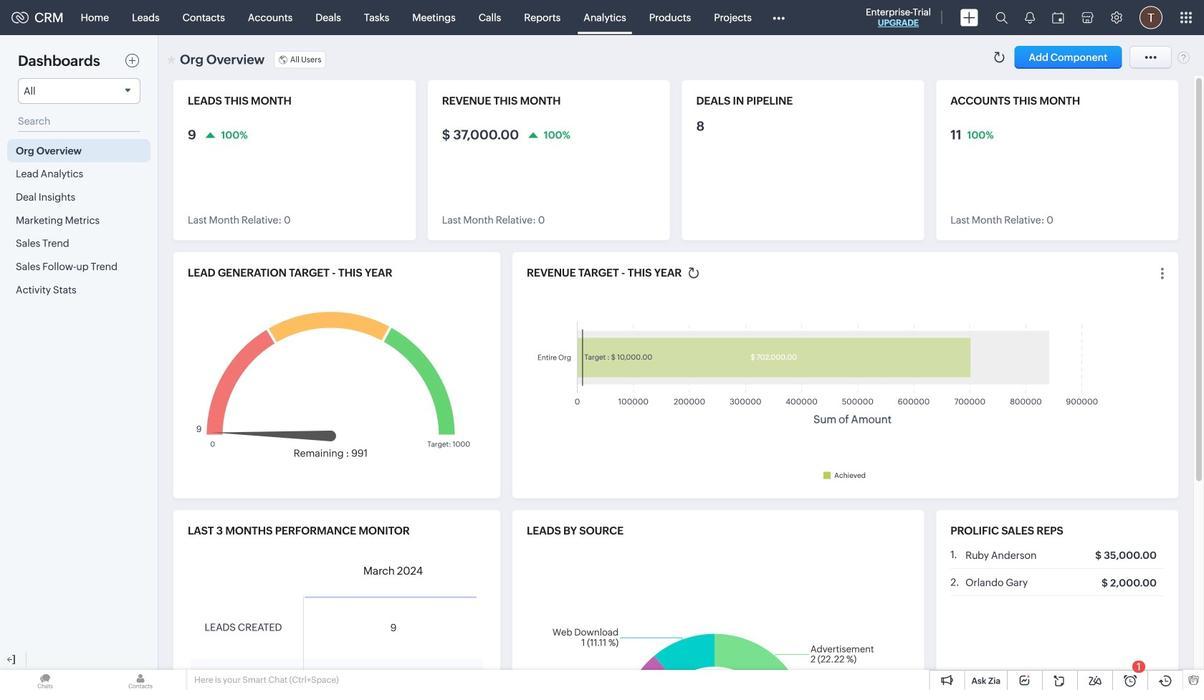 Task type: describe. For each thing, give the bounding box(es) containing it.
signals image
[[1025, 11, 1035, 24]]

calendar image
[[1053, 12, 1065, 23]]

profile element
[[1132, 0, 1172, 35]]

create menu image
[[961, 9, 979, 26]]

search element
[[987, 0, 1017, 35]]

profile image
[[1140, 6, 1163, 29]]

logo image
[[11, 12, 29, 23]]

search image
[[996, 11, 1008, 24]]



Task type: locate. For each thing, give the bounding box(es) containing it.
None field
[[18, 78, 141, 104]]

contacts image
[[95, 670, 186, 691]]

signals element
[[1017, 0, 1044, 35]]

Other Modules field
[[764, 6, 794, 29]]

help image
[[1178, 51, 1190, 64]]

Search text field
[[18, 111, 140, 132]]

create menu element
[[952, 0, 987, 35]]

None button
[[1015, 46, 1122, 69]]

chats image
[[0, 670, 90, 691]]



Task type: vqa. For each thing, say whether or not it's contained in the screenshot.
bottommost can
no



